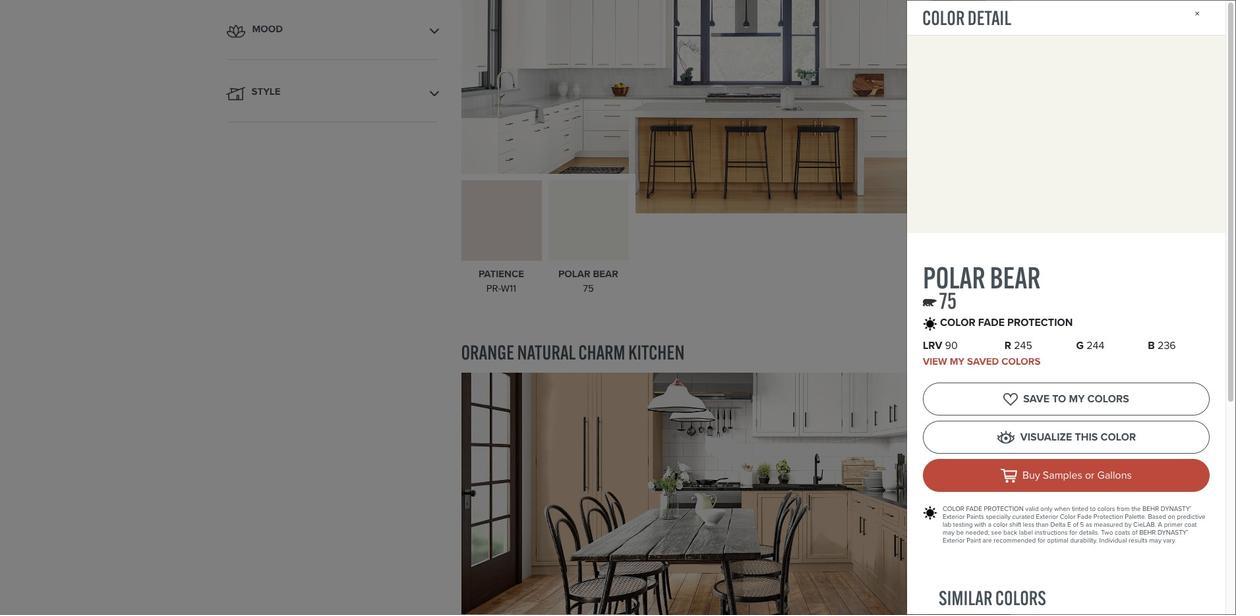 Task type: locate. For each thing, give the bounding box(es) containing it.
mood button
[[226, 21, 439, 42]]

0 horizontal spatial fade
[[978, 315, 1005, 330]]

similar colors
[[939, 586, 1046, 611]]

polar
[[923, 259, 985, 297]]

measured
[[1094, 520, 1123, 530]]

of
[[1073, 520, 1079, 530], [1132, 528, 1138, 538]]

for left 5
[[1069, 528, 1077, 538]]

® inside color fade protection valid only when tinted to colors from the behr dynasty ® exterior paints specially curated exterior color fade protection palette. based on predictive lab testing with a color shift less than delta e of 5 as measured by cielab. a primer coat may be needed; see back label instructions for details. two coats of behr dynasty
[[1190, 506, 1191, 511]]

0 vertical spatial fade
[[978, 315, 1005, 330]]

behr
[[1143, 504, 1159, 514], [1139, 528, 1156, 538]]

optimal
[[1047, 536, 1068, 546]]

orange
[[461, 340, 514, 365]]

color fade protection valid only when tinted to colors from the behr dynasty ® exterior paints specially curated exterior color fade protection palette. based on predictive lab testing with a color shift less than delta e of 5 as measured by cielab. a primer coat may be needed; see back label instructions for details. two coats of behr dynasty
[[943, 504, 1206, 538]]

75 inside polar bear 75
[[583, 281, 594, 296]]

may left be
[[943, 528, 955, 538]]

b 236
[[1148, 338, 1176, 353]]

1 vertical spatial protection
[[1094, 512, 1123, 522]]

® inside the ® exterior paint are recommended for optimal durability. individual results may vary.
[[1187, 529, 1188, 535]]

75
[[583, 281, 594, 296], [939, 287, 957, 315]]

0 horizontal spatial may
[[943, 528, 955, 538]]

fade inside color fade protection valid only when tinted to colors from the behr dynasty ® exterior paints specially curated exterior color fade protection palette. based on predictive lab testing with a color shift less than delta e of 5 as measured by cielab. a primer coat may be needed; see back label instructions for details. two coats of behr dynasty
[[1077, 512, 1092, 522]]

75 right behr logo
[[939, 287, 957, 315]]

exterior down lab
[[943, 536, 965, 546]]

0 horizontal spatial my
[[950, 355, 965, 369]]

245
[[1014, 338, 1032, 353]]

cielab.
[[1133, 520, 1156, 530]]

valid
[[1025, 504, 1039, 514]]

1 vertical spatial dynasty
[[1158, 528, 1187, 538]]

a
[[1158, 520, 1162, 530]]

mood
[[252, 21, 283, 36]]

specially
[[986, 512, 1011, 522]]

a
[[988, 520, 992, 530]]

exterior
[[943, 512, 965, 522], [1036, 512, 1058, 522], [943, 536, 965, 546]]

buy samples or gallons
[[1023, 468, 1132, 483]]

shift
[[1009, 520, 1021, 530]]

testing
[[953, 520, 973, 530]]

0 horizontal spatial colors
[[1001, 355, 1041, 369]]

®
[[1190, 506, 1191, 511], [1187, 529, 1188, 535]]

0 horizontal spatial color
[[940, 315, 976, 330]]

1 horizontal spatial 75
[[939, 287, 957, 315]]

color up lab
[[943, 504, 964, 514]]

colors for save to my colors
[[1087, 392, 1129, 407]]

0 horizontal spatial for
[[1038, 536, 1045, 546]]

my down 90 at the right of the page
[[950, 355, 965, 369]]

1 vertical spatial colors
[[1087, 392, 1129, 407]]

w11
[[501, 281, 516, 296]]

0 vertical spatial my
[[950, 355, 965, 369]]

tinted
[[1072, 504, 1088, 514]]

0 vertical spatial color
[[922, 5, 965, 30]]

1 horizontal spatial colors
[[1087, 392, 1129, 407]]

protection inside color fade protection valid only when tinted to colors from the behr dynasty ® exterior paints specially curated exterior color fade protection palette. based on predictive lab testing with a color shift less than delta e of 5 as measured by cielab. a primer coat may be needed; see back label instructions for details. two coats of behr dynasty
[[1094, 512, 1123, 522]]

color fade protection
[[940, 315, 1073, 330]]

of right by
[[1132, 528, 1138, 538]]

caret image
[[226, 24, 246, 38], [226, 87, 245, 101], [430, 91, 439, 97]]

caret image left style
[[226, 87, 245, 101]]

buy samples or gallons button
[[923, 460, 1210, 492]]

visualize this color button
[[923, 421, 1210, 454]]

may left 'vary.'
[[1149, 536, 1161, 546]]

color
[[940, 315, 976, 330], [1060, 512, 1076, 522]]

0 horizontal spatial ®
[[1187, 529, 1188, 535]]

color ten year fade icon description image
[[923, 316, 937, 333]]

0 vertical spatial colors
[[1001, 355, 1041, 369]]

my
[[950, 355, 965, 369], [1069, 392, 1085, 407]]

for down than
[[1038, 536, 1045, 546]]

1 horizontal spatial color
[[1060, 512, 1076, 522]]

to
[[1090, 504, 1096, 514]]

behr logo image
[[923, 300, 937, 307]]

behr right the the
[[1143, 504, 1159, 514]]

0 vertical spatial protection
[[1007, 315, 1073, 330]]

colors up the this
[[1087, 392, 1129, 407]]

colors inside button
[[1087, 392, 1129, 407]]

paint
[[967, 536, 981, 546]]

red modern relaxed & serene kitchen image
[[461, 0, 1010, 214]]

my right to
[[1069, 392, 1085, 407]]

durability.
[[1070, 536, 1098, 546]]

fade
[[978, 315, 1005, 330], [1077, 512, 1092, 522]]

color inside color fade protection valid only when tinted to colors from the behr dynasty ® exterior paints specially curated exterior color fade protection palette. based on predictive lab testing with a color shift less than delta e of 5 as measured by cielab. a primer coat may be needed; see back label instructions for details. two coats of behr dynasty
[[943, 504, 964, 514]]

color left detail
[[922, 5, 965, 30]]

r 245
[[1005, 338, 1032, 353]]

view room details link
[[920, 227, 1010, 243]]

® up the predictive
[[1190, 506, 1191, 511]]

0 vertical spatial ®
[[1190, 506, 1191, 511]]

dynasty down on
[[1158, 528, 1187, 538]]

dynasty
[[1161, 504, 1190, 514], [1158, 528, 1187, 538]]

caret image left the mood
[[226, 24, 246, 38]]

® down the predictive
[[1187, 529, 1188, 535]]

colors down 245
[[1001, 355, 1041, 369]]

1 horizontal spatial my
[[1069, 392, 1085, 407]]

colors
[[1001, 355, 1041, 369], [1087, 392, 1129, 407]]

0 horizontal spatial of
[[1073, 520, 1079, 530]]

paints
[[967, 512, 984, 522]]

protection up 245
[[1007, 315, 1073, 330]]

coat
[[1184, 520, 1197, 530]]

as
[[1086, 520, 1092, 530]]

1 vertical spatial my
[[1069, 392, 1085, 407]]

caret image
[[430, 28, 439, 34]]

1 horizontal spatial protection
[[1094, 512, 1123, 522]]

with
[[974, 520, 986, 530]]

may inside color fade protection valid only when tinted to colors from the behr dynasty ® exterior paints specially curated exterior color fade protection palette. based on predictive lab testing with a color shift less than delta e of 5 as measured by cielab. a primer coat may be needed; see back label instructions for details. two coats of behr dynasty
[[943, 528, 955, 538]]

are
[[983, 536, 992, 546]]

1 horizontal spatial may
[[1149, 536, 1161, 546]]

caret image for mood
[[226, 24, 246, 38]]

polar bear 75
[[558, 267, 618, 296]]

caret image inside mood button
[[226, 24, 246, 38]]

1 vertical spatial color
[[1060, 512, 1076, 522]]

protection up the two
[[1094, 512, 1123, 522]]

less
[[1023, 520, 1034, 530]]

dynasty up primer
[[1161, 504, 1190, 514]]

1 horizontal spatial ®
[[1190, 506, 1191, 511]]

behr left a
[[1139, 528, 1156, 538]]

of right e
[[1073, 520, 1079, 530]]

color right the this
[[1101, 430, 1136, 445]]

1 vertical spatial ®
[[1187, 529, 1188, 535]]

than
[[1036, 520, 1049, 530]]

g
[[1076, 338, 1084, 353]]

0 horizontal spatial 75
[[583, 281, 594, 296]]

1 horizontal spatial fade
[[1077, 512, 1092, 522]]

1 vertical spatial behr
[[1139, 528, 1156, 538]]

orange eclectic relaxed & serene kitchen image
[[461, 373, 1010, 616]]

style button
[[226, 83, 439, 104]]

details.
[[1079, 528, 1099, 538]]

2 vertical spatial color
[[943, 504, 964, 514]]

1 vertical spatial color
[[1101, 430, 1136, 445]]

75 up charm
[[583, 281, 594, 296]]

polar bear
[[923, 259, 1041, 297]]

1 vertical spatial fade
[[1077, 512, 1092, 522]]

ten years fade legal image
[[923, 506, 937, 545]]

view my saved colors link
[[923, 355, 1041, 369]]

1 horizontal spatial for
[[1069, 528, 1077, 538]]

colors
[[1097, 504, 1115, 514]]

primer
[[1164, 520, 1183, 530]]



Task type: vqa. For each thing, say whether or not it's contained in the screenshot.
COLOR related to COLOR FADE PROTECTION valid only when tinted to colors from the BEHR DYNASTY ® Exterior Paints specially curated Exterior Color Fade Protection Palette. Based on predictive lab testing with a color shift less than Delta E of 5 as measured by CieLAB. A primer coat may be needed; see back label instructions for details. Two coats of BEHR DYNASTY
yes



Task type: describe. For each thing, give the bounding box(es) containing it.
exterior up instructions
[[1036, 512, 1058, 522]]

for inside color fade protection valid only when tinted to colors from the behr dynasty ® exterior paints specially curated exterior color fade protection palette. based on predictive lab testing with a color shift less than delta e of 5 as measured by cielab. a primer coat may be needed; see back label instructions for details. two coats of behr dynasty
[[1069, 528, 1077, 538]]

90
[[945, 338, 958, 353]]

colors
[[995, 586, 1046, 611]]

0 vertical spatial behr
[[1143, 504, 1159, 514]]

colors for view my saved colors
[[1001, 355, 1041, 369]]

polar
[[558, 267, 590, 281]]

save to my colors
[[1023, 392, 1129, 407]]

label
[[1019, 528, 1033, 538]]

view my saved colors
[[923, 355, 1041, 369]]

color inside color fade protection valid only when tinted to colors from the behr dynasty ® exterior paints specially curated exterior color fade protection palette. based on predictive lab testing with a color shift less than delta e of 5 as measured by cielab. a primer coat may be needed; see back label instructions for details. two coats of behr dynasty
[[1060, 512, 1076, 522]]

save
[[1023, 392, 1050, 407]]

results
[[1129, 536, 1148, 546]]

view
[[920, 227, 944, 242]]

exterior inside the ® exterior paint are recommended for optimal durability. individual results may vary.
[[943, 536, 965, 546]]

lab
[[943, 520, 951, 530]]

charm
[[578, 340, 625, 365]]

1 horizontal spatial of
[[1132, 528, 1138, 538]]

0 vertical spatial dynasty
[[1161, 504, 1190, 514]]

buy
[[1023, 468, 1040, 483]]

on
[[1168, 512, 1175, 522]]

for inside the ® exterior paint are recommended for optimal durability. individual results may vary.
[[1038, 536, 1045, 546]]

color for color detail
[[922, 5, 965, 30]]

needed;
[[966, 528, 990, 538]]

exterior up be
[[943, 512, 965, 522]]

my inside button
[[1069, 392, 1085, 407]]

coats
[[1115, 528, 1130, 538]]

similar
[[939, 586, 992, 611]]

save to my colors button
[[923, 383, 1210, 416]]

color for color fade protection valid only when tinted to colors from the behr dynasty ® exterior paints specially curated exterior color fade protection palette. based on predictive lab testing with a color shift less than delta e of 5 as measured by cielab. a primer coat may be needed; see back label instructions for details. two coats of behr dynasty
[[943, 504, 964, 514]]

palette.
[[1125, 512, 1146, 522]]

to
[[1052, 392, 1066, 407]]

protection
[[984, 504, 1024, 514]]

be
[[956, 528, 964, 538]]

individual
[[1099, 536, 1127, 546]]

orange natural charm kitchen
[[461, 340, 685, 365]]

lrv
[[923, 338, 942, 353]]

this
[[1075, 430, 1098, 445]]

236
[[1158, 338, 1176, 353]]

color detail
[[922, 5, 1011, 30]]

patience
[[479, 267, 524, 281]]

b
[[1148, 338, 1155, 353]]

details
[[977, 227, 1010, 242]]

kitchen
[[628, 340, 685, 365]]

visualize
[[1020, 430, 1072, 445]]

caret image for style
[[226, 87, 245, 101]]

predictive
[[1177, 512, 1206, 522]]

detail
[[968, 5, 1011, 30]]

bear
[[990, 259, 1041, 297]]

back
[[1003, 528, 1017, 538]]

pr-
[[486, 281, 501, 296]]

view
[[923, 355, 947, 369]]

e
[[1067, 520, 1071, 530]]

gallons
[[1097, 468, 1132, 483]]

lrv 90
[[923, 338, 958, 353]]

color inside button
[[1101, 430, 1136, 445]]

natural
[[517, 340, 575, 365]]

the
[[1132, 504, 1141, 514]]

saved
[[967, 355, 999, 369]]

samples
[[1043, 468, 1082, 483]]

×
[[1195, 6, 1200, 21]]

5
[[1080, 520, 1084, 530]]

delta
[[1050, 520, 1066, 530]]

0 vertical spatial color
[[940, 315, 976, 330]]

instructions
[[1035, 528, 1068, 538]]

by
[[1125, 520, 1132, 530]]

only
[[1041, 504, 1053, 514]]

visualize this color
[[1020, 430, 1136, 445]]

® exterior paint are recommended for optimal durability. individual results may vary.
[[943, 529, 1188, 546]]

bear
[[593, 267, 618, 281]]

when
[[1054, 504, 1070, 514]]

g 244
[[1076, 338, 1105, 353]]

view room details
[[920, 227, 1010, 242]]

recommended
[[994, 536, 1036, 546]]

or
[[1085, 468, 1095, 483]]

from
[[1117, 504, 1130, 514]]

curated
[[1012, 512, 1034, 522]]

may inside the ® exterior paint are recommended for optimal durability. individual results may vary.
[[1149, 536, 1161, 546]]

see
[[991, 528, 1002, 538]]

caret image down caret icon
[[430, 91, 439, 97]]

style
[[252, 84, 280, 99]]

two
[[1101, 528, 1113, 538]]

patience pr-w11
[[479, 267, 524, 296]]

vary.
[[1163, 536, 1176, 546]]

based
[[1148, 512, 1166, 522]]

room
[[947, 227, 975, 242]]

0 horizontal spatial protection
[[1007, 315, 1073, 330]]



